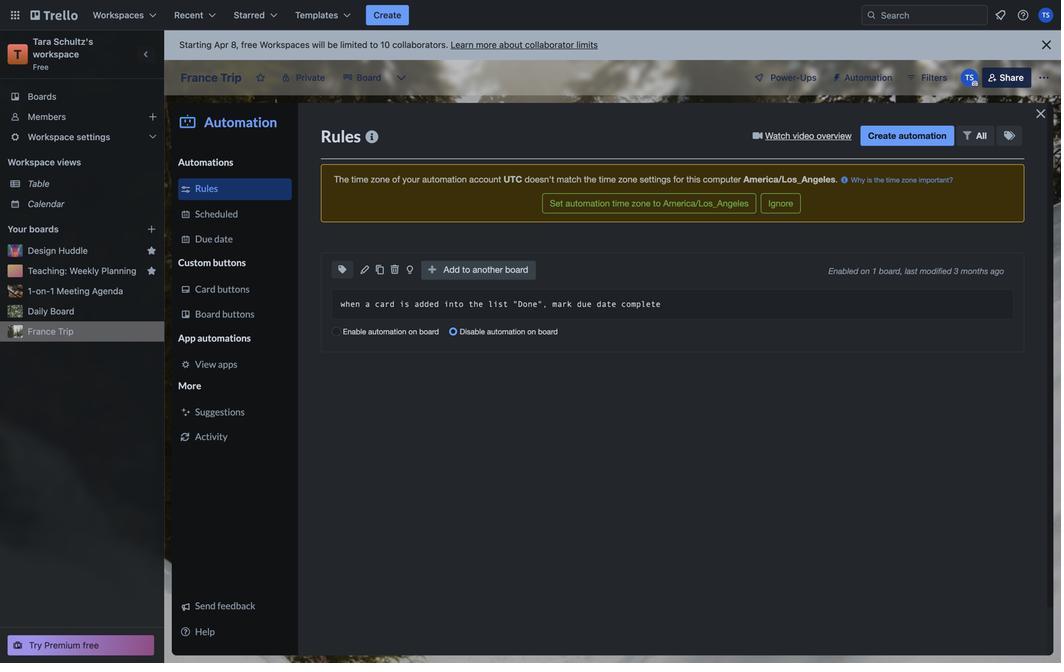 Task type: describe. For each thing, give the bounding box(es) containing it.
teaching: weekly planning button
[[28, 265, 142, 277]]

settings
[[77, 132, 110, 142]]

tara schultz (taraschultz7) image
[[961, 69, 979, 87]]

workspace
[[33, 49, 79, 59]]

agenda
[[92, 286, 123, 296]]

planning
[[101, 266, 137, 276]]

free
[[33, 63, 49, 71]]

starred icon image for design huddle
[[147, 246, 157, 256]]

france trip inside france trip text field
[[181, 71, 242, 84]]

automation
[[845, 72, 893, 83]]

Search field
[[877, 6, 988, 25]]

star or unstar board image
[[256, 73, 266, 83]]

france trip inside france trip link
[[28, 326, 74, 337]]

templates
[[295, 10, 338, 20]]

1 horizontal spatial workspaces
[[260, 39, 310, 50]]

try premium free
[[29, 641, 99, 651]]

france trip link
[[28, 325, 157, 338]]

power-ups
[[771, 72, 817, 83]]

your
[[8, 224, 27, 234]]

your boards with 5 items element
[[8, 222, 128, 237]]

learn
[[451, 39, 474, 50]]

filters button
[[903, 68, 952, 88]]

tara schultz's workspace link
[[33, 36, 95, 59]]

ups
[[801, 72, 817, 83]]

workspaces inside popup button
[[93, 10, 144, 20]]

workspace views
[[8, 157, 81, 167]]

trip inside text field
[[221, 71, 242, 84]]

members
[[28, 112, 66, 122]]

teaching:
[[28, 266, 67, 276]]

10
[[381, 39, 390, 50]]

private button
[[273, 68, 333, 88]]

starred button
[[226, 5, 285, 25]]

1 horizontal spatial board
[[357, 72, 382, 83]]

1 horizontal spatial free
[[241, 39, 257, 50]]

workspaces button
[[85, 5, 164, 25]]

daily board
[[28, 306, 74, 317]]

boards
[[28, 91, 56, 102]]

recent
[[174, 10, 204, 20]]

share
[[1000, 72, 1024, 83]]

primary element
[[0, 0, 1062, 30]]

daily board link
[[28, 305, 157, 318]]

workspace navigation collapse icon image
[[138, 46, 155, 63]]

design huddle
[[28, 246, 88, 256]]

calendar link
[[28, 198, 157, 210]]

starting apr 8, free workspaces will be limited to 10 collaborators. learn more about collaborator limits
[[179, 39, 598, 50]]

0 notifications image
[[993, 8, 1009, 23]]

members link
[[0, 107, 164, 127]]

weekly
[[70, 266, 99, 276]]

workspace settings
[[28, 132, 110, 142]]

calendar
[[28, 199, 64, 209]]

add board image
[[147, 224, 157, 234]]

try premium free button
[[8, 636, 154, 656]]

limits
[[577, 39, 598, 50]]

templates button
[[288, 5, 359, 25]]

tara
[[33, 36, 51, 47]]

1
[[50, 286, 54, 296]]

this member is an admin of this board. image
[[972, 81, 978, 87]]

customize views image
[[395, 71, 408, 84]]

starred icon image for teaching: weekly planning
[[147, 266, 157, 276]]

design
[[28, 246, 56, 256]]

sm image
[[827, 68, 845, 85]]

boards
[[29, 224, 59, 234]]

meeting
[[57, 286, 90, 296]]

workspace settings button
[[0, 127, 164, 147]]

back to home image
[[30, 5, 78, 25]]

automation button
[[827, 68, 901, 88]]

table link
[[28, 178, 157, 190]]

daily
[[28, 306, 48, 317]]

board link
[[335, 68, 389, 88]]

open information menu image
[[1017, 9, 1030, 21]]

1-on-1 meeting agenda
[[28, 286, 123, 296]]

teaching: weekly planning
[[28, 266, 137, 276]]

starting
[[179, 39, 212, 50]]

workspace for workspace settings
[[28, 132, 74, 142]]



Task type: vqa. For each thing, say whether or not it's contained in the screenshot.
by… for day,
no



Task type: locate. For each thing, give the bounding box(es) containing it.
tara schultz (taraschultz7) image
[[1039, 8, 1054, 23]]

table
[[28, 179, 50, 189]]

1 vertical spatial starred icon image
[[147, 266, 157, 276]]

create
[[374, 10, 402, 20]]

collaborators.
[[393, 39, 449, 50]]

0 horizontal spatial trip
[[58, 326, 74, 337]]

views
[[57, 157, 81, 167]]

search image
[[867, 10, 877, 20]]

1 vertical spatial board
[[50, 306, 74, 317]]

private
[[296, 72, 325, 83]]

1 horizontal spatial france
[[181, 71, 218, 84]]

0 horizontal spatial workspaces
[[93, 10, 144, 20]]

show menu image
[[1038, 71, 1051, 84]]

1 vertical spatial trip
[[58, 326, 74, 337]]

1 horizontal spatial trip
[[221, 71, 242, 84]]

0 vertical spatial trip
[[221, 71, 242, 84]]

workspace inside popup button
[[28, 132, 74, 142]]

france down daily
[[28, 326, 56, 337]]

try
[[29, 641, 42, 651]]

boards link
[[0, 87, 164, 107]]

on-
[[36, 286, 50, 296]]

trip left star or unstar board "image"
[[221, 71, 242, 84]]

free inside button
[[83, 641, 99, 651]]

learn more about collaborator limits link
[[451, 39, 598, 50]]

0 vertical spatial france trip
[[181, 71, 242, 84]]

workspace for workspace views
[[8, 157, 55, 167]]

design huddle button
[[28, 245, 142, 257]]

premium
[[44, 641, 80, 651]]

t link
[[8, 44, 28, 64]]

france trip down daily board
[[28, 326, 74, 337]]

0 horizontal spatial france trip
[[28, 326, 74, 337]]

board left customize views icon
[[357, 72, 382, 83]]

0 vertical spatial workspace
[[28, 132, 74, 142]]

trip
[[221, 71, 242, 84], [58, 326, 74, 337]]

1 vertical spatial workspaces
[[260, 39, 310, 50]]

1-on-1 meeting agenda link
[[28, 285, 157, 298]]

power-
[[771, 72, 801, 83]]

free right premium
[[83, 641, 99, 651]]

workspaces up workspace navigation collapse icon
[[93, 10, 144, 20]]

to
[[370, 39, 378, 50]]

france down starting
[[181, 71, 218, 84]]

0 vertical spatial workspaces
[[93, 10, 144, 20]]

about
[[499, 39, 523, 50]]

free right 8,
[[241, 39, 257, 50]]

share button
[[983, 68, 1032, 88]]

8,
[[231, 39, 239, 50]]

filters
[[922, 72, 948, 83]]

starred icon image
[[147, 246, 157, 256], [147, 266, 157, 276]]

free
[[241, 39, 257, 50], [83, 641, 99, 651]]

workspace down members
[[28, 132, 74, 142]]

2 starred icon image from the top
[[147, 266, 157, 276]]

schultz's
[[53, 36, 93, 47]]

board down 1
[[50, 306, 74, 317]]

workspaces left will
[[260, 39, 310, 50]]

0 vertical spatial starred icon image
[[147, 246, 157, 256]]

1 vertical spatial france trip
[[28, 326, 74, 337]]

collaborator
[[525, 39, 574, 50]]

0 horizontal spatial france
[[28, 326, 56, 337]]

tara schultz's workspace free
[[33, 36, 95, 71]]

1 vertical spatial france
[[28, 326, 56, 337]]

t
[[14, 47, 22, 62]]

0 vertical spatial board
[[357, 72, 382, 83]]

power-ups button
[[746, 68, 825, 88]]

starred icon image right planning
[[147, 266, 157, 276]]

france trip
[[181, 71, 242, 84], [28, 326, 74, 337]]

1 horizontal spatial france trip
[[181, 71, 242, 84]]

0 horizontal spatial free
[[83, 641, 99, 651]]

france inside text field
[[181, 71, 218, 84]]

be
[[328, 39, 338, 50]]

your boards
[[8, 224, 59, 234]]

1 vertical spatial workspace
[[8, 157, 55, 167]]

workspace up table
[[8, 157, 55, 167]]

board
[[357, 72, 382, 83], [50, 306, 74, 317]]

starred
[[234, 10, 265, 20]]

0 vertical spatial free
[[241, 39, 257, 50]]

1 starred icon image from the top
[[147, 246, 157, 256]]

starred icon image down add board icon
[[147, 246, 157, 256]]

workspaces
[[93, 10, 144, 20], [260, 39, 310, 50]]

apr
[[214, 39, 229, 50]]

huddle
[[58, 246, 88, 256]]

more
[[476, 39, 497, 50]]

create button
[[366, 5, 409, 25]]

france trip down apr
[[181, 71, 242, 84]]

0 vertical spatial france
[[181, 71, 218, 84]]

0 horizontal spatial board
[[50, 306, 74, 317]]

workspace
[[28, 132, 74, 142], [8, 157, 55, 167]]

will
[[312, 39, 325, 50]]

1 vertical spatial free
[[83, 641, 99, 651]]

limited
[[340, 39, 368, 50]]

Board name text field
[[174, 68, 248, 88]]

france
[[181, 71, 218, 84], [28, 326, 56, 337]]

trip down daily board
[[58, 326, 74, 337]]

recent button
[[167, 5, 224, 25]]

1-
[[28, 286, 36, 296]]



